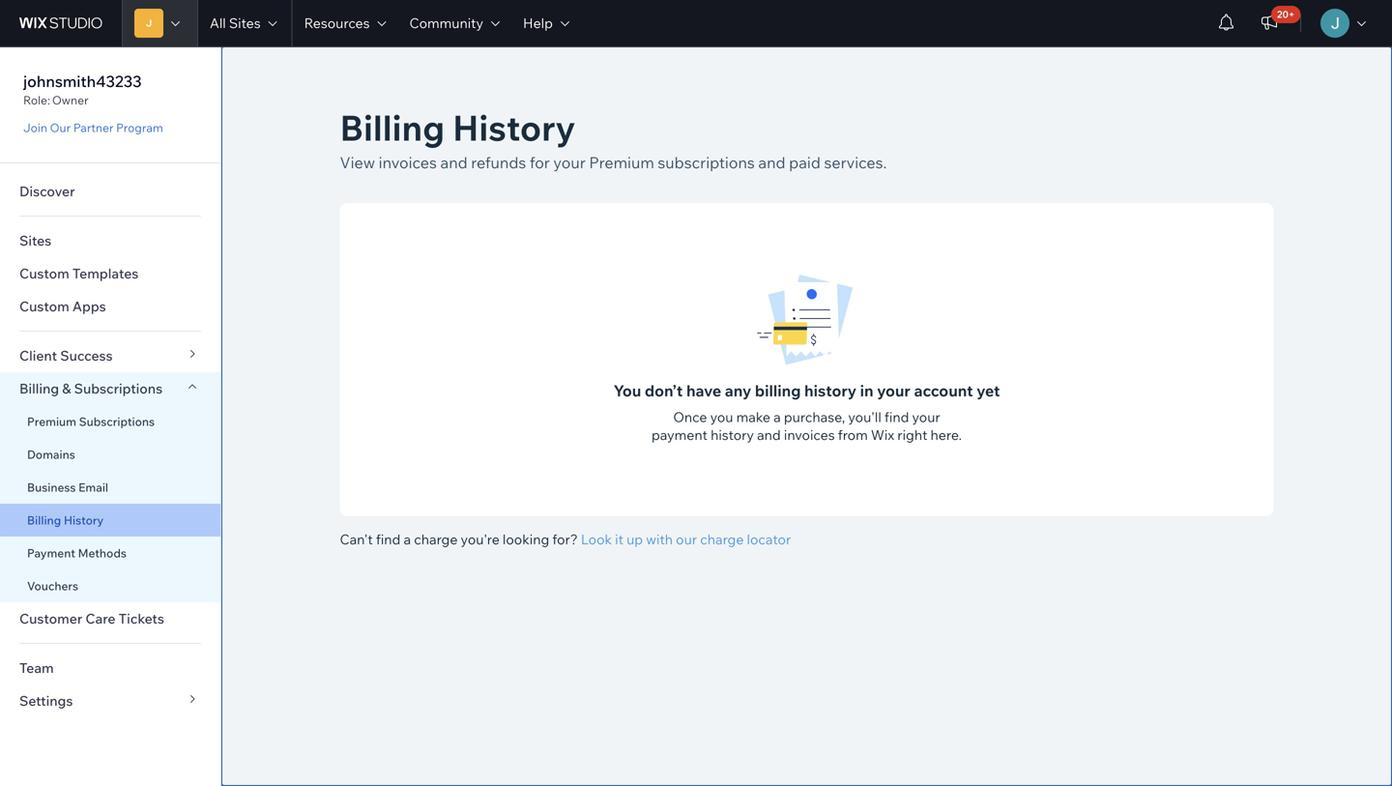 Task type: vqa. For each thing, say whether or not it's contained in the screenshot.
Setup
no



Task type: locate. For each thing, give the bounding box(es) containing it.
subscriptions down the client success popup button
[[74, 380, 163, 397]]

billing for billing history
[[27, 513, 61, 528]]

team
[[19, 660, 54, 676]]

here.
[[931, 426, 962, 443]]

tickets
[[119, 610, 164, 627]]

premium subscriptions link
[[0, 405, 220, 438]]

0 vertical spatial billing
[[340, 105, 445, 149]]

partner
[[73, 120, 114, 135]]

history inside billing history view invoices and refunds for your premium subscriptions and paid services.
[[453, 105, 576, 149]]

0 vertical spatial history
[[805, 381, 857, 400]]

history up payment methods
[[64, 513, 104, 528]]

join our partner program button
[[23, 119, 163, 136]]

invoices down the purchase,
[[784, 426, 835, 443]]

payment
[[27, 546, 75, 560]]

1 vertical spatial history
[[64, 513, 104, 528]]

billing up view
[[340, 105, 445, 149]]

you don't have any billing history in your account yet once you make a purchase, you'll find your payment history and invoices from wix right here.
[[614, 381, 1000, 443]]

you're
[[461, 531, 500, 548]]

0 horizontal spatial history
[[711, 426, 754, 443]]

charge left you're
[[414, 531, 458, 548]]

discover link
[[0, 175, 220, 208]]

custom
[[19, 265, 69, 282], [19, 298, 69, 315]]

find up wix
[[885, 409, 909, 426]]

0 vertical spatial sites
[[229, 15, 261, 31]]

1 vertical spatial invoices
[[784, 426, 835, 443]]

vouchers link
[[0, 570, 220, 603]]

1 vertical spatial a
[[404, 531, 411, 548]]

0 vertical spatial history
[[453, 105, 576, 149]]

history up refunds
[[453, 105, 576, 149]]

history for billing history
[[64, 513, 104, 528]]

billing history link
[[0, 504, 220, 537]]

1 horizontal spatial find
[[885, 409, 909, 426]]

0 vertical spatial find
[[885, 409, 909, 426]]

billing history view invoices and refunds for your premium subscriptions and paid services.
[[340, 105, 887, 172]]

2 horizontal spatial your
[[912, 409, 941, 426]]

find
[[885, 409, 909, 426], [376, 531, 401, 548]]

j
[[146, 17, 152, 29]]

business
[[27, 480, 76, 495]]

and
[[441, 153, 468, 172], [759, 153, 786, 172], [757, 426, 781, 443]]

custom for custom templates
[[19, 265, 69, 282]]

billing up payment
[[27, 513, 61, 528]]

0 horizontal spatial sites
[[19, 232, 51, 249]]

0 vertical spatial a
[[774, 409, 781, 426]]

and left refunds
[[441, 153, 468, 172]]

billing inside dropdown button
[[19, 380, 59, 397]]

history for billing history view invoices and refunds for your premium subscriptions and paid services.
[[453, 105, 576, 149]]

locator
[[747, 531, 791, 548]]

custom left apps
[[19, 298, 69, 315]]

subscriptions inside billing & subscriptions dropdown button
[[74, 380, 163, 397]]

charge
[[414, 531, 458, 548], [700, 531, 744, 548]]

johnsmith43233 role: owner
[[23, 72, 142, 107]]

&
[[62, 380, 71, 397]]

billing for billing & subscriptions
[[19, 380, 59, 397]]

2 vertical spatial your
[[912, 409, 941, 426]]

client success
[[19, 347, 113, 364]]

0 vertical spatial your
[[554, 153, 586, 172]]

billing
[[755, 381, 801, 400]]

0 vertical spatial premium
[[589, 153, 655, 172]]

client success button
[[0, 339, 220, 372]]

payment
[[652, 426, 708, 443]]

1 vertical spatial history
[[711, 426, 754, 443]]

custom for custom apps
[[19, 298, 69, 315]]

program
[[116, 120, 163, 135]]

view
[[340, 153, 375, 172]]

history up the purchase,
[[805, 381, 857, 400]]

your
[[554, 153, 586, 172], [877, 381, 911, 400], [912, 409, 941, 426]]

help
[[523, 15, 553, 31]]

1 horizontal spatial premium
[[589, 153, 655, 172]]

premium inside "link"
[[27, 414, 76, 429]]

invoices inside you don't have any billing history in your account yet once you make a purchase, you'll find your payment history and invoices from wix right here.
[[784, 426, 835, 443]]

join our partner program
[[23, 120, 163, 135]]

for?
[[553, 531, 578, 548]]

discover
[[19, 183, 75, 200]]

your right in
[[877, 381, 911, 400]]

history inside sidebar element
[[64, 513, 104, 528]]

1 horizontal spatial charge
[[700, 531, 744, 548]]

premium right for
[[589, 153, 655, 172]]

wix
[[871, 426, 895, 443]]

subscriptions
[[74, 380, 163, 397], [79, 414, 155, 429]]

invoices right view
[[379, 153, 437, 172]]

1 vertical spatial subscriptions
[[79, 414, 155, 429]]

no invoices image
[[340, 267, 1274, 369]]

a
[[774, 409, 781, 426], [404, 531, 411, 548]]

and down make
[[757, 426, 781, 443]]

customer
[[19, 610, 82, 627]]

a right can't
[[404, 531, 411, 548]]

1 vertical spatial premium
[[27, 414, 76, 429]]

1 vertical spatial billing
[[19, 380, 59, 397]]

sites right all on the top
[[229, 15, 261, 31]]

0 horizontal spatial invoices
[[379, 153, 437, 172]]

2 vertical spatial billing
[[27, 513, 61, 528]]

premium subscriptions
[[27, 414, 155, 429]]

1 vertical spatial your
[[877, 381, 911, 400]]

1 vertical spatial custom
[[19, 298, 69, 315]]

2 custom from the top
[[19, 298, 69, 315]]

0 horizontal spatial premium
[[27, 414, 76, 429]]

a right make
[[774, 409, 781, 426]]

premium
[[589, 153, 655, 172], [27, 414, 76, 429]]

up
[[627, 531, 643, 548]]

can't
[[340, 531, 373, 548]]

1 vertical spatial find
[[376, 531, 401, 548]]

find right can't
[[376, 531, 401, 548]]

you'll
[[849, 409, 882, 426]]

custom inside "link"
[[19, 265, 69, 282]]

premium up domains
[[27, 414, 76, 429]]

1 horizontal spatial history
[[453, 105, 576, 149]]

your right for
[[554, 153, 586, 172]]

client
[[19, 347, 57, 364]]

custom templates link
[[0, 257, 220, 290]]

custom up custom apps
[[19, 265, 69, 282]]

history down you
[[711, 426, 754, 443]]

1 horizontal spatial a
[[774, 409, 781, 426]]

a inside you don't have any billing history in your account yet once you make a purchase, you'll find your payment history and invoices from wix right here.
[[774, 409, 781, 426]]

sites
[[229, 15, 261, 31], [19, 232, 51, 249]]

subscriptions inside premium subscriptions "link"
[[79, 414, 155, 429]]

subscriptions up the domains 'link'
[[79, 414, 155, 429]]

0 vertical spatial invoices
[[379, 153, 437, 172]]

1 custom from the top
[[19, 265, 69, 282]]

billing history
[[27, 513, 104, 528]]

0 horizontal spatial a
[[404, 531, 411, 548]]

and left paid
[[759, 153, 786, 172]]

1 horizontal spatial history
[[805, 381, 857, 400]]

your up right
[[912, 409, 941, 426]]

sites down "discover"
[[19, 232, 51, 249]]

billing & subscriptions button
[[0, 372, 220, 405]]

0 horizontal spatial your
[[554, 153, 586, 172]]

settings button
[[0, 685, 220, 718]]

1 horizontal spatial invoices
[[784, 426, 835, 443]]

charge right our in the bottom of the page
[[700, 531, 744, 548]]

1 horizontal spatial your
[[877, 381, 911, 400]]

billing left '&'
[[19, 380, 59, 397]]

all sites
[[210, 15, 261, 31]]

join
[[23, 120, 47, 135]]

billing inside billing history view invoices and refunds for your premium subscriptions and paid services.
[[340, 105, 445, 149]]

0 horizontal spatial history
[[64, 513, 104, 528]]

1 charge from the left
[[414, 531, 458, 548]]

0 vertical spatial custom
[[19, 265, 69, 282]]

your inside billing history view invoices and refunds for your premium subscriptions and paid services.
[[554, 153, 586, 172]]

1 vertical spatial sites
[[19, 232, 51, 249]]

email
[[78, 480, 108, 495]]

apps
[[72, 298, 106, 315]]

0 horizontal spatial charge
[[414, 531, 458, 548]]

billing
[[340, 105, 445, 149], [19, 380, 59, 397], [27, 513, 61, 528]]

sites link
[[0, 224, 220, 257]]

sidebar element
[[0, 46, 221, 786]]

0 vertical spatial subscriptions
[[74, 380, 163, 397]]

1 horizontal spatial sites
[[229, 15, 261, 31]]



Task type: describe. For each thing, give the bounding box(es) containing it.
your for don't
[[877, 381, 911, 400]]

it
[[615, 531, 624, 548]]

methods
[[78, 546, 127, 560]]

domains
[[27, 447, 75, 462]]

look it up with our charge locator button
[[581, 531, 791, 548]]

settings
[[19, 692, 73, 709]]

services.
[[824, 153, 887, 172]]

owner
[[52, 93, 89, 107]]

premium inside billing history view invoices and refunds for your premium subscriptions and paid services.
[[589, 153, 655, 172]]

refunds
[[471, 153, 526, 172]]

our
[[676, 531, 697, 548]]

purchase,
[[784, 409, 845, 426]]

with
[[646, 531, 673, 548]]

vouchers
[[27, 579, 78, 593]]

20+
[[1278, 8, 1295, 20]]

find inside you don't have any billing history in your account yet once you make a purchase, you'll find your payment history and invoices from wix right here.
[[885, 409, 909, 426]]

community
[[410, 15, 484, 31]]

billing & subscriptions
[[19, 380, 163, 397]]

you
[[710, 409, 734, 426]]

sites inside sidebar element
[[19, 232, 51, 249]]

account
[[914, 381, 973, 400]]

yet
[[977, 381, 1000, 400]]

custom apps link
[[0, 290, 220, 323]]

customer care tickets
[[19, 610, 164, 627]]

don't
[[645, 381, 683, 400]]

make
[[737, 409, 771, 426]]

business email link
[[0, 471, 220, 504]]

billing for billing history view invoices and refunds for your premium subscriptions and paid services.
[[340, 105, 445, 149]]

care
[[85, 610, 116, 627]]

business email
[[27, 480, 108, 495]]

payment methods
[[27, 546, 127, 560]]

all
[[210, 15, 226, 31]]

paid
[[789, 153, 821, 172]]

once
[[673, 409, 707, 426]]

and inside you don't have any billing history in your account yet once you make a purchase, you'll find your payment history and invoices from wix right here.
[[757, 426, 781, 443]]

from
[[838, 426, 868, 443]]

subscriptions
[[658, 153, 755, 172]]

in
[[860, 381, 874, 400]]

invoices inside billing history view invoices and refunds for your premium subscriptions and paid services.
[[379, 153, 437, 172]]

domains link
[[0, 438, 220, 471]]

your for history
[[554, 153, 586, 172]]

j button
[[122, 0, 197, 46]]

payment methods link
[[0, 537, 220, 570]]

templates
[[72, 265, 139, 282]]

for
[[530, 153, 550, 172]]

can't find a charge you're looking for? look it up with our charge locator
[[340, 531, 791, 548]]

any
[[725, 381, 752, 400]]

team link
[[0, 652, 220, 685]]

success
[[60, 347, 113, 364]]

custom apps
[[19, 298, 106, 315]]

resources
[[304, 15, 370, 31]]

help button
[[512, 0, 581, 46]]

right
[[898, 426, 928, 443]]

you
[[614, 381, 641, 400]]

johnsmith43233
[[23, 72, 142, 91]]

customer care tickets link
[[0, 603, 220, 635]]

custom templates
[[19, 265, 139, 282]]

2 charge from the left
[[700, 531, 744, 548]]

our
[[50, 120, 71, 135]]

0 horizontal spatial find
[[376, 531, 401, 548]]

looking
[[503, 531, 550, 548]]

role:
[[23, 93, 50, 107]]

have
[[687, 381, 722, 400]]

look
[[581, 531, 612, 548]]



